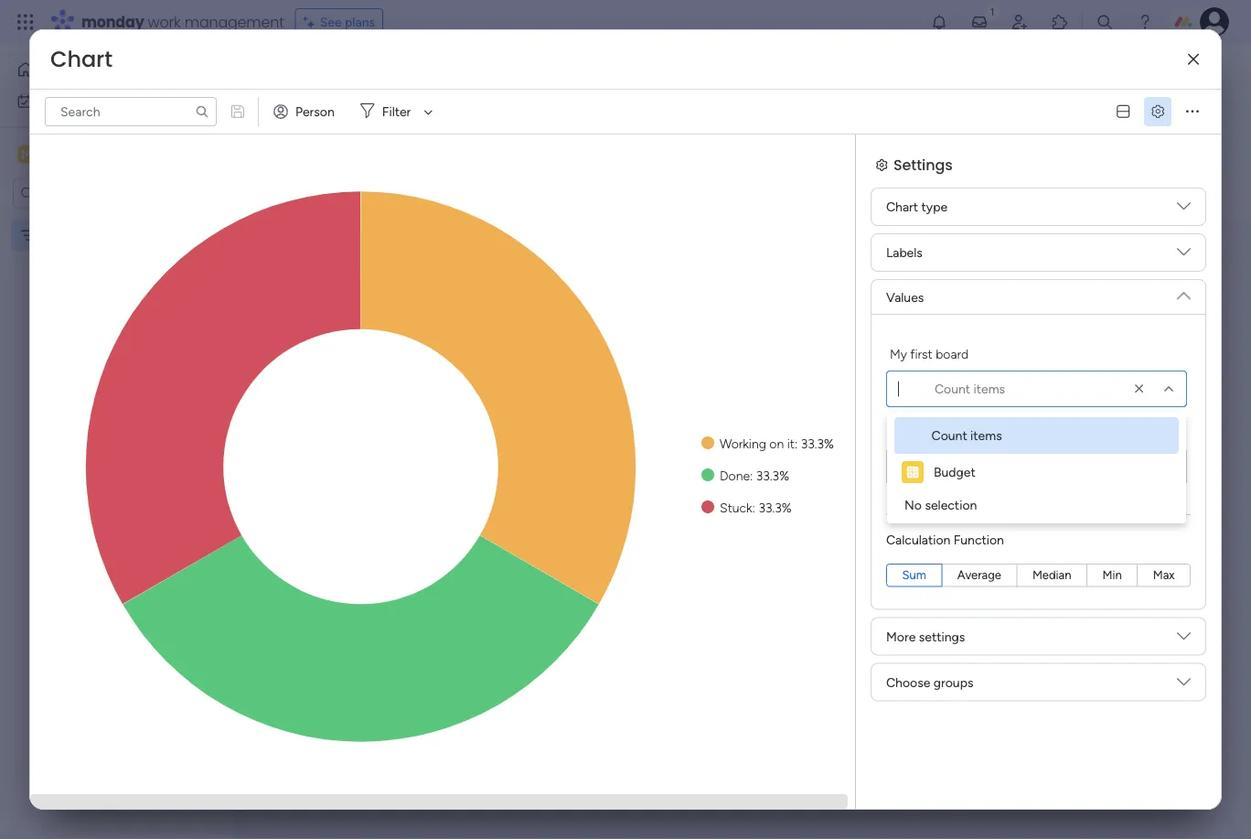 Task type: describe. For each thing, give the bounding box(es) containing it.
1 vertical spatial items
[[971, 428, 1003, 443]]

calculation
[[887, 532, 951, 547]]

my for my work
[[40, 93, 58, 109]]

work for monday
[[148, 11, 181, 32]]

my first board group
[[887, 344, 1188, 407]]

apps image
[[1052, 13, 1070, 31]]

choose groups
[[887, 674, 974, 690]]

main workspace
[[42, 146, 150, 163]]

0 horizontal spatial board
[[936, 346, 969, 361]]

person button
[[266, 97, 346, 126]]

help image
[[1137, 13, 1155, 31]]

: for done : 33.3%
[[750, 468, 753, 483]]

my first board
[[890, 346, 969, 361]]

working
[[720, 436, 767, 451]]

33.3% for done : 33.3%
[[757, 468, 790, 483]]

my first board heading
[[890, 344, 969, 363]]

33.3% for stuck : 33.3%
[[759, 500, 792, 515]]

dapulse dropdown down arrow image for more settings
[[1178, 629, 1192, 650]]

chart for chart
[[50, 44, 113, 75]]

: for stuck : 33.3%
[[753, 500, 756, 515]]

work for my
[[61, 93, 89, 109]]

see
[[320, 14, 342, 30]]

widget
[[462, 110, 502, 126]]

new project button
[[277, 104, 363, 133]]

labels
[[887, 245, 923, 260]]

settings
[[894, 154, 953, 175]]

values
[[887, 289, 925, 305]]

add widget
[[436, 110, 502, 126]]

home
[[42, 62, 77, 77]]

1 vertical spatial count
[[932, 428, 968, 443]]

choose
[[887, 674, 931, 690]]

settings
[[920, 629, 966, 644]]

more settings
[[887, 629, 966, 644]]

first inside subitems of my first board heading
[[983, 424, 1005, 439]]

stuck
[[720, 500, 753, 515]]

groups
[[934, 674, 974, 690]]

m
[[21, 146, 32, 162]]

monday work management
[[81, 11, 284, 32]]

selection inside subitems of my first board group
[[927, 459, 979, 475]]

subitems of my first board
[[890, 424, 1041, 439]]

main
[[42, 146, 74, 163]]

max
[[1154, 568, 1176, 583]]

more
[[887, 629, 916, 644]]

dapulse dropdown down arrow image for values
[[1178, 282, 1192, 302]]

workspace
[[78, 146, 150, 163]]

count items inside my first board group
[[935, 381, 1006, 397]]

Chart field
[[46, 44, 117, 75]]

items inside my first board group
[[974, 381, 1006, 397]]

0 vertical spatial :
[[795, 436, 798, 451]]

more dots image
[[1187, 105, 1200, 118]]

first inside my first board heading
[[911, 346, 933, 361]]

1 vertical spatial selection
[[926, 497, 978, 513]]

search image
[[195, 104, 210, 119]]

new
[[285, 111, 311, 126]]



Task type: vqa. For each thing, say whether or not it's contained in the screenshot.
Work
yes



Task type: locate. For each thing, give the bounding box(es) containing it.
dapulse dropdown down arrow image for chart type
[[1178, 200, 1192, 220]]

board up of
[[936, 346, 969, 361]]

1 vertical spatial board
[[1009, 424, 1041, 439]]

chart type
[[887, 199, 948, 215]]

0 horizontal spatial my
[[40, 93, 58, 109]]

0 vertical spatial first
[[911, 346, 933, 361]]

1 vertical spatial my
[[890, 346, 908, 361]]

0 vertical spatial no
[[906, 459, 923, 475]]

option
[[0, 219, 233, 222]]

0 vertical spatial 33.3%
[[801, 436, 835, 451]]

notifications image
[[931, 13, 949, 31]]

invite members image
[[1011, 13, 1030, 31]]

0 vertical spatial count items
[[935, 381, 1006, 397]]

1 dapulse dropdown down arrow image from the top
[[1178, 200, 1192, 220]]

1 vertical spatial first
[[983, 424, 1005, 439]]

management
[[185, 11, 284, 32]]

done : 33.3%
[[720, 468, 790, 483]]

no inside subitems of my first board group
[[906, 459, 923, 475]]

first
[[911, 346, 933, 361], [983, 424, 1005, 439]]

1 horizontal spatial chart
[[887, 199, 919, 215]]

0 horizontal spatial chart
[[50, 44, 113, 75]]

dapulse x slim image
[[1189, 53, 1200, 66]]

0 vertical spatial my
[[40, 93, 58, 109]]

add
[[436, 110, 459, 126]]

john smith image
[[1201, 7, 1230, 37]]

stuck : 33.3%
[[720, 500, 792, 515]]

subitems of my first board heading
[[890, 422, 1041, 441]]

calculation function
[[887, 532, 1005, 547]]

my work button
[[11, 86, 197, 116]]

my right of
[[963, 424, 980, 439]]

0 vertical spatial no selection
[[906, 459, 979, 475]]

first down values
[[911, 346, 933, 361]]

items up subitems of my first board
[[974, 381, 1006, 397]]

0 vertical spatial dapulse dropdown down arrow image
[[1178, 200, 1192, 220]]

list box
[[0, 216, 233, 498]]

workspace image
[[17, 144, 36, 164]]

2 dapulse dropdown down arrow image from the top
[[1178, 675, 1192, 696]]

0 vertical spatial chart
[[50, 44, 113, 75]]

see plans button
[[295, 8, 384, 36]]

dapulse dropdown down arrow image
[[1178, 200, 1192, 220], [1178, 245, 1192, 266], [1178, 629, 1192, 650]]

no
[[906, 459, 923, 475], [905, 497, 922, 513]]

2 vertical spatial :
[[753, 500, 756, 515]]

2 dapulse dropdown down arrow image from the top
[[1178, 245, 1192, 266]]

monday
[[81, 11, 144, 32]]

0 horizontal spatial first
[[911, 346, 933, 361]]

: right the on
[[795, 436, 798, 451]]

workspace selection element
[[17, 143, 153, 167]]

board down my first board group
[[1009, 424, 1041, 439]]

no selection up the calculation function
[[905, 497, 978, 513]]

chart up my work
[[50, 44, 113, 75]]

count items up "budget"
[[932, 428, 1003, 443]]

budget
[[934, 464, 976, 480]]

work
[[148, 11, 181, 32], [61, 93, 89, 109]]

it
[[788, 436, 795, 451]]

: up stuck : 33.3%
[[750, 468, 753, 483]]

v2 split view image
[[1118, 105, 1130, 118]]

function
[[954, 532, 1005, 547]]

0 vertical spatial work
[[148, 11, 181, 32]]

my for my first board
[[890, 346, 908, 361]]

0 vertical spatial count
[[935, 381, 971, 397]]

1 vertical spatial 33.3%
[[757, 468, 790, 483]]

first right of
[[983, 424, 1005, 439]]

chart for chart type
[[887, 199, 919, 215]]

sum
[[903, 568, 927, 583]]

plans
[[345, 14, 375, 30]]

1 vertical spatial no
[[905, 497, 922, 513]]

my inside button
[[40, 93, 58, 109]]

add widget button
[[402, 103, 510, 133]]

count items up subitems of my first board
[[935, 381, 1006, 397]]

no selection inside subitems of my first board group
[[906, 459, 979, 475]]

count
[[935, 381, 971, 397], [932, 428, 968, 443]]

0 vertical spatial board
[[936, 346, 969, 361]]

work down home
[[61, 93, 89, 109]]

type
[[922, 199, 948, 215]]

33.3% down the on
[[757, 468, 790, 483]]

: down done : 33.3%
[[753, 500, 756, 515]]

2 vertical spatial my
[[963, 424, 980, 439]]

count down my first board
[[935, 381, 971, 397]]

2 vertical spatial 33.3%
[[759, 500, 792, 515]]

angle down image
[[372, 111, 381, 125]]

selection down of
[[927, 459, 979, 475]]

selection down "budget"
[[926, 497, 978, 513]]

inbox image
[[971, 13, 989, 31]]

home button
[[11, 55, 197, 84]]

on
[[770, 436, 785, 451]]

1 image
[[985, 1, 1001, 22]]

select product image
[[16, 13, 35, 31]]

1 horizontal spatial first
[[983, 424, 1005, 439]]

dapulse dropdown down arrow image for choose groups
[[1178, 675, 1192, 696]]

3 dapulse dropdown down arrow image from the top
[[1178, 629, 1192, 650]]

1 horizontal spatial my
[[890, 346, 908, 361]]

search everything image
[[1096, 13, 1115, 31]]

of
[[947, 424, 959, 439]]

board
[[936, 346, 969, 361], [1009, 424, 1041, 439]]

chart left type
[[887, 199, 919, 215]]

median
[[1033, 568, 1072, 583]]

dapulse dropdown down arrow image
[[1178, 282, 1192, 302], [1178, 675, 1192, 696]]

chart
[[50, 44, 113, 75], [887, 199, 919, 215]]

filter button
[[353, 97, 440, 126]]

2 vertical spatial dapulse dropdown down arrow image
[[1178, 629, 1192, 650]]

selection
[[927, 459, 979, 475], [926, 497, 978, 513]]

0 vertical spatial items
[[974, 381, 1006, 397]]

no up calculation
[[905, 497, 922, 513]]

working on it : 33.3%
[[720, 436, 835, 451]]

33.3% down done : 33.3%
[[759, 500, 792, 515]]

items
[[974, 381, 1006, 397], [971, 428, 1003, 443]]

1 dapulse dropdown down arrow image from the top
[[1178, 282, 1192, 302]]

count up "budget"
[[932, 428, 968, 443]]

1 vertical spatial chart
[[887, 199, 919, 215]]

no selection
[[906, 459, 979, 475], [905, 497, 978, 513]]

work right the monday
[[148, 11, 181, 32]]

my work
[[40, 93, 89, 109]]

main content
[[243, 218, 1252, 839]]

work inside button
[[61, 93, 89, 109]]

1 vertical spatial dapulse dropdown down arrow image
[[1178, 675, 1192, 696]]

filter
[[382, 104, 411, 119]]

1 horizontal spatial work
[[148, 11, 181, 32]]

items right of
[[971, 428, 1003, 443]]

person
[[296, 104, 335, 119]]

dapulse dropdown down arrow image for labels
[[1178, 245, 1192, 266]]

count items
[[935, 381, 1006, 397], [932, 428, 1003, 443]]

subitems of my first board group
[[887, 422, 1188, 485]]

Filter dashboard by text search field
[[45, 97, 217, 126]]

1 horizontal spatial board
[[1009, 424, 1041, 439]]

None search field
[[45, 97, 217, 126]]

my down values
[[890, 346, 908, 361]]

project
[[315, 111, 356, 126]]

no down subitems on the right of page
[[906, 459, 923, 475]]

1 vertical spatial no selection
[[905, 497, 978, 513]]

33.3% right it
[[801, 436, 835, 451]]

arrow down image
[[418, 101, 440, 123]]

my down home
[[40, 93, 58, 109]]

1 vertical spatial :
[[750, 468, 753, 483]]

33.3%
[[801, 436, 835, 451], [757, 468, 790, 483], [759, 500, 792, 515]]

0 vertical spatial dapulse dropdown down arrow image
[[1178, 282, 1192, 302]]

min
[[1103, 568, 1123, 583]]

my first board click to edit element
[[277, 55, 439, 88]]

0 horizontal spatial work
[[61, 93, 89, 109]]

1 vertical spatial work
[[61, 93, 89, 109]]

see plans
[[320, 14, 375, 30]]

count inside my first board group
[[935, 381, 971, 397]]

:
[[795, 436, 798, 451], [750, 468, 753, 483], [753, 500, 756, 515]]

0 vertical spatial selection
[[927, 459, 979, 475]]

subitems
[[890, 424, 944, 439]]

no selection down of
[[906, 459, 979, 475]]

average
[[958, 568, 1002, 583]]

new project
[[285, 111, 356, 126]]

1 vertical spatial count items
[[932, 428, 1003, 443]]

my
[[40, 93, 58, 109], [890, 346, 908, 361], [963, 424, 980, 439]]

done
[[720, 468, 750, 483]]

1 vertical spatial dapulse dropdown down arrow image
[[1178, 245, 1192, 266]]

v2 settings line image
[[1152, 105, 1165, 118]]

2 horizontal spatial my
[[963, 424, 980, 439]]



